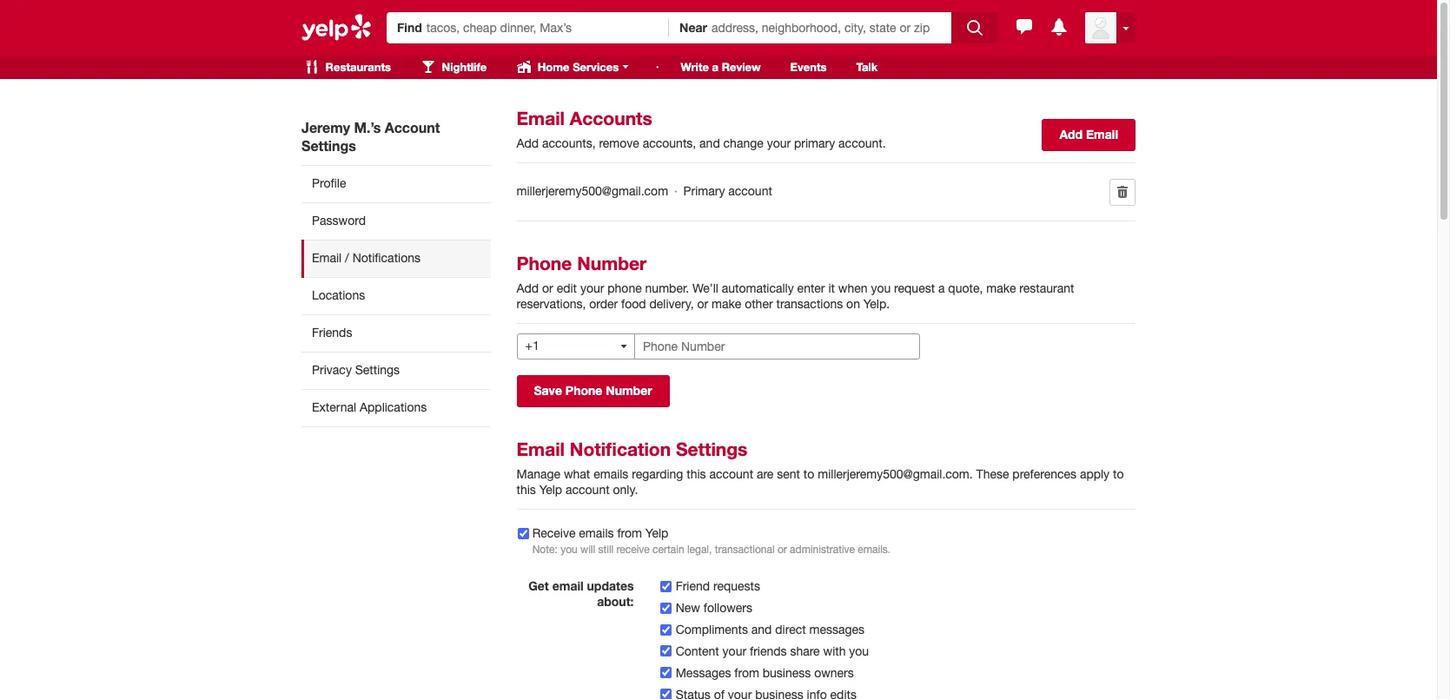 Task type: locate. For each thing, give the bounding box(es) containing it.
this right regarding
[[687, 467, 706, 481]]

change
[[723, 136, 764, 150]]

millerjeremy500@gmail.com down remove
[[517, 185, 668, 198]]

account right 'primary'
[[728, 185, 772, 198]]

1 menu bar from the left
[[291, 56, 647, 79]]

None field
[[426, 19, 659, 36]]

0 horizontal spatial a
[[712, 60, 719, 74]]

settings inside jeremy m.'s account settings
[[302, 137, 356, 154]]

menu bar
[[291, 56, 647, 79], [651, 56, 891, 79]]

still
[[598, 544, 614, 556]]

make right quote,
[[986, 281, 1016, 295]]

1 vertical spatial from
[[735, 666, 759, 680]]

you right with
[[849, 644, 869, 658]]

0 horizontal spatial to
[[804, 467, 814, 481]]

none search field containing find
[[387, 7, 1001, 43]]

locations
[[312, 288, 365, 302]]

0 vertical spatial a
[[712, 60, 719, 74]]

menu bar containing write a review
[[651, 56, 891, 79]]

friend
[[676, 579, 710, 593]]

make
[[986, 281, 1016, 295], [712, 297, 741, 311]]

messages element
[[1014, 16, 1035, 37]]

0 horizontal spatial yelp
[[539, 483, 562, 497]]

talk
[[856, 60, 878, 74]]

nightlife link
[[407, 56, 500, 79]]

and up friends on the bottom right
[[751, 623, 772, 637]]

notification
[[570, 439, 671, 460]]

0 horizontal spatial menu bar
[[291, 56, 647, 79]]

menu bar containing restaurants
[[291, 56, 647, 79]]

jeremy m.'s account settings
[[302, 119, 440, 154]]

to right apply on the bottom right of page
[[1113, 467, 1124, 481]]

yelp down manage
[[539, 483, 562, 497]]

2 menu bar from the left
[[651, 56, 891, 79]]

or
[[542, 281, 553, 295], [697, 297, 708, 311], [778, 544, 787, 556]]

1 vertical spatial or
[[697, 297, 708, 311]]

1 vertical spatial millerjeremy500@gmail.com
[[818, 467, 970, 481]]

friends link
[[302, 314, 490, 352]]

settings up "manage what emails regarding this account are sent to millerjeremy500@gmail.com"
[[676, 439, 748, 460]]

home services link
[[503, 56, 647, 79]]

notifications image
[[1049, 16, 1070, 37]]

emails up will
[[579, 526, 614, 540]]

1 horizontal spatial a
[[938, 281, 945, 295]]

2 vertical spatial you
[[849, 644, 869, 658]]

direct
[[775, 623, 806, 637]]

emails
[[594, 467, 629, 481], [579, 526, 614, 540]]

add inside phone number add or edit your phone number. we'll automatically enter it when you request a quote, make restaurant reservations, order food delivery, or make other transactions on yelp.
[[517, 281, 539, 295]]

other
[[745, 297, 773, 311]]

receive emails from yelp note: you will still receive certain legal, transactional or administrative emails.
[[532, 526, 891, 556]]

write
[[681, 60, 709, 74]]

0 vertical spatial your
[[767, 136, 791, 150]]

1 vertical spatial you
[[561, 544, 578, 556]]

or inside receive emails from yelp note: you will still receive certain legal, transactional or administrative emails.
[[778, 544, 787, 556]]

profile link
[[302, 165, 490, 202]]

apply
[[1080, 467, 1110, 481]]

a
[[712, 60, 719, 74], [938, 281, 945, 295]]

0 vertical spatial you
[[871, 281, 891, 295]]

1 vertical spatial settings
[[355, 363, 400, 377]]

0 horizontal spatial and
[[700, 136, 720, 150]]

you inside receive emails from yelp note: you will still receive certain legal, transactional or administrative emails.
[[561, 544, 578, 556]]

0 vertical spatial emails
[[594, 467, 629, 481]]

external applications
[[312, 400, 427, 414]]

0 horizontal spatial your
[[580, 281, 604, 295]]

1 horizontal spatial and
[[751, 623, 772, 637]]

phone right save
[[565, 383, 602, 398]]

make down we'll
[[712, 297, 741, 311]]

1 vertical spatial your
[[580, 281, 604, 295]]

number up the email notification settings
[[606, 383, 652, 398]]

0 horizontal spatial accounts,
[[542, 136, 596, 150]]

phone
[[517, 253, 572, 274], [565, 383, 602, 398]]

1 horizontal spatial accounts,
[[643, 136, 696, 150]]

this inside . these preferences apply to this yelp account only.
[[517, 483, 536, 497]]

to
[[804, 467, 814, 481], [1113, 467, 1124, 481]]

2 vertical spatial account
[[566, 483, 610, 497]]

0 vertical spatial number
[[577, 253, 647, 274]]

0 vertical spatial or
[[542, 281, 553, 295]]

0 vertical spatial and
[[700, 136, 720, 150]]

privacy
[[312, 363, 352, 377]]

1 horizontal spatial from
[[735, 666, 759, 680]]

1 horizontal spatial your
[[723, 644, 746, 658]]

this down manage
[[517, 483, 536, 497]]

add email
[[1060, 127, 1118, 142]]

primary account
[[683, 185, 772, 198]]

2 accounts, from the left
[[643, 136, 696, 150]]

transactional
[[715, 544, 775, 556]]

1 vertical spatial phone
[[565, 383, 602, 398]]

account left are
[[709, 467, 753, 481]]

and left change
[[700, 136, 720, 150]]

millerjeremy500@gmail.com
[[517, 185, 668, 198], [818, 467, 970, 481]]

it
[[828, 281, 835, 295]]

email inside email accounts add accounts, remove accounts, and change your primary account.
[[517, 108, 565, 129]]

you left will
[[561, 544, 578, 556]]

or up the reservations,
[[542, 281, 553, 295]]

receive
[[532, 526, 576, 540]]

and
[[700, 136, 720, 150], [751, 623, 772, 637]]

add for email accounts
[[517, 136, 539, 150]]

1 horizontal spatial or
[[697, 297, 708, 311]]

from down friends on the bottom right
[[735, 666, 759, 680]]

0 horizontal spatial you
[[561, 544, 578, 556]]

to right sent
[[804, 467, 814, 481]]

a right write
[[712, 60, 719, 74]]

2 vertical spatial your
[[723, 644, 746, 658]]

2 vertical spatial or
[[778, 544, 787, 556]]

preferences
[[1013, 467, 1077, 481]]

1 accounts, from the left
[[542, 136, 596, 150]]

messages image
[[1014, 16, 1035, 37]]

certain
[[653, 544, 684, 556]]

1 horizontal spatial yelp
[[645, 526, 668, 540]]

2 horizontal spatial or
[[778, 544, 787, 556]]

yelp inside receive emails from yelp note: you will still receive certain legal, transactional or administrative emails.
[[645, 526, 668, 540]]

1 horizontal spatial menu bar
[[651, 56, 891, 79]]

accounts,
[[542, 136, 596, 150], [643, 136, 696, 150]]

2 horizontal spatial your
[[767, 136, 791, 150]]

add for phone number
[[517, 281, 539, 295]]

0 horizontal spatial or
[[542, 281, 553, 295]]

we'll
[[693, 281, 718, 295]]

content your friends share with you
[[676, 644, 869, 658]]

1 vertical spatial this
[[517, 483, 536, 497]]

email / notifications link
[[302, 240, 490, 277]]

emails up only.
[[594, 467, 629, 481]]

None checkbox
[[517, 528, 529, 539], [661, 603, 672, 614], [661, 624, 672, 636], [517, 528, 529, 539], [661, 603, 672, 614], [661, 624, 672, 636]]

phone up edit
[[517, 253, 572, 274]]

friends
[[312, 326, 352, 340]]

primary
[[683, 185, 725, 198]]

None search field
[[387, 7, 1001, 43]]

save phone number button
[[517, 375, 670, 407]]

messages from business owners
[[676, 666, 854, 680]]

email notification settings
[[517, 439, 748, 460]]

add
[[1060, 127, 1083, 142], [517, 136, 539, 150], [517, 281, 539, 295]]

settings up external applications
[[355, 363, 400, 377]]

0 vertical spatial yelp
[[539, 483, 562, 497]]

receive
[[617, 544, 650, 556]]

1 horizontal spatial to
[[1113, 467, 1124, 481]]

0 horizontal spatial this
[[517, 483, 536, 497]]

1 vertical spatial emails
[[579, 526, 614, 540]]

0 horizontal spatial millerjeremy500@gmail.com
[[517, 185, 668, 198]]

millerjeremy500@gmail.com up emails. in the bottom of the page
[[818, 467, 970, 481]]

updates
[[587, 578, 634, 593]]

business
[[763, 666, 811, 680]]

account inside . these preferences apply to this yelp account only.
[[566, 483, 610, 497]]

order
[[589, 297, 618, 311]]

None checkbox
[[661, 581, 672, 592], [661, 646, 672, 657], [661, 668, 672, 679], [661, 689, 672, 699], [661, 581, 672, 592], [661, 646, 672, 657], [661, 668, 672, 679], [661, 689, 672, 699]]

yelp
[[539, 483, 562, 497], [645, 526, 668, 540]]

your right change
[[767, 136, 791, 150]]

what
[[564, 467, 590, 481]]

your up order
[[580, 281, 604, 295]]

accounts, down accounts
[[542, 136, 596, 150]]

notifications
[[352, 251, 421, 265]]

0 vertical spatial settings
[[302, 137, 356, 154]]

account down what
[[566, 483, 610, 497]]

primary
[[794, 136, 835, 150]]

number inside phone number add or edit your phone number. we'll automatically enter it when you request a quote, make restaurant reservations, order food delivery, or make other transactions on yelp.
[[577, 253, 647, 274]]

1 vertical spatial yelp
[[645, 526, 668, 540]]

home
[[538, 60, 570, 74]]

your down compliments
[[723, 644, 746, 658]]

1 horizontal spatial this
[[687, 467, 706, 481]]

2 horizontal spatial you
[[871, 281, 891, 295]]

review
[[722, 60, 761, 74]]

privacy settings link
[[302, 352, 490, 389]]

from up receive
[[617, 526, 642, 540]]

0 vertical spatial from
[[617, 526, 642, 540]]

number
[[577, 253, 647, 274], [606, 383, 652, 398]]

a inside menu bar
[[712, 60, 719, 74]]

1 horizontal spatial make
[[986, 281, 1016, 295]]

emails inside receive emails from yelp note: you will still receive certain legal, transactional or administrative emails.
[[579, 526, 614, 540]]

number up phone
[[577, 253, 647, 274]]

or right transactional
[[778, 544, 787, 556]]

1 horizontal spatial you
[[849, 644, 869, 658]]

1 to from the left
[[804, 467, 814, 481]]

add inside email accounts add accounts, remove accounts, and change your primary account.
[[517, 136, 539, 150]]

settings down jeremy
[[302, 137, 356, 154]]

2 to from the left
[[1113, 467, 1124, 481]]

1 vertical spatial a
[[938, 281, 945, 295]]

new
[[676, 601, 700, 615]]

0 horizontal spatial from
[[617, 526, 642, 540]]

nightlife
[[439, 60, 487, 74]]

quote,
[[948, 281, 983, 295]]

email for email notification settings
[[517, 439, 565, 460]]

0 vertical spatial phone
[[517, 253, 572, 274]]

email
[[517, 108, 565, 129], [1086, 127, 1118, 142], [312, 251, 342, 265], [517, 439, 565, 460]]

yelp up the certain
[[645, 526, 668, 540]]

messages
[[676, 666, 731, 680]]

a left quote,
[[938, 281, 945, 295]]

or down we'll
[[697, 297, 708, 311]]

accounts, right remove
[[643, 136, 696, 150]]

share
[[790, 644, 820, 658]]

save phone number
[[534, 383, 652, 398]]

1 vertical spatial number
[[606, 383, 652, 398]]

you up yelp.
[[871, 281, 891, 295]]

locations link
[[302, 277, 490, 314]]

0 vertical spatial make
[[986, 281, 1016, 295]]

0 horizontal spatial make
[[712, 297, 741, 311]]



Task type: vqa. For each thing, say whether or not it's contained in the screenshot.
the topmost a
yes



Task type: describe. For each thing, give the bounding box(es) containing it.
write a review link
[[668, 56, 774, 79]]

jeremy m. image
[[1085, 12, 1117, 43]]

content
[[676, 644, 719, 658]]

write a review
[[681, 60, 761, 74]]

to inside . these preferences apply to this yelp account only.
[[1113, 467, 1124, 481]]

/
[[345, 251, 349, 265]]

events link
[[777, 56, 840, 79]]

applications
[[360, 400, 427, 414]]

administrative
[[790, 544, 855, 556]]

followers
[[704, 601, 752, 615]]

add inside "link"
[[1060, 127, 1083, 142]]

phone inside phone number add or edit your phone number. we'll automatically enter it when you request a quote, make restaurant reservations, order food delivery, or make other transactions on yelp.
[[517, 253, 572, 274]]

restaurant
[[1019, 281, 1074, 295]]

regarding
[[632, 467, 683, 481]]

restaurants link
[[291, 56, 404, 79]]

password
[[312, 214, 366, 228]]

.
[[970, 467, 973, 481]]

add email link
[[1042, 119, 1136, 151]]

email for email / notifications
[[312, 251, 342, 265]]

delivery,
[[649, 297, 694, 311]]

on
[[846, 297, 860, 311]]

jeremy
[[302, 119, 350, 136]]

enter
[[797, 281, 825, 295]]

phone
[[608, 281, 642, 295]]

get email updates about:
[[528, 578, 634, 609]]

compliments and direct messages
[[676, 623, 865, 637]]

from inside receive emails from yelp note: you will still receive certain legal, transactional or administrative emails.
[[617, 526, 642, 540]]

with
[[823, 644, 846, 658]]

. these preferences apply to this yelp account only.
[[517, 467, 1124, 497]]

restaurants
[[322, 60, 391, 74]]

reservations,
[[517, 297, 586, 311]]

0 vertical spatial account
[[728, 185, 772, 198]]

email for email accounts add accounts, remove accounts, and change your primary account.
[[517, 108, 565, 129]]

requests
[[713, 579, 760, 593]]

emails.
[[858, 544, 891, 556]]

email inside "link"
[[1086, 127, 1118, 142]]

address, neighborhood, city, state or zip field
[[712, 19, 941, 36]]

your inside email accounts add accounts, remove accounts, and change your primary account.
[[767, 136, 791, 150]]

you inside phone number add or edit your phone number. we'll automatically enter it when you request a quote, make restaurant reservations, order food delivery, or make other transactions on yelp.
[[871, 281, 891, 295]]

find
[[397, 20, 422, 35]]

external applications link
[[302, 389, 490, 427]]

new followers
[[676, 601, 752, 615]]

external
[[312, 400, 356, 414]]

these
[[976, 467, 1009, 481]]

yelp inside . these preferences apply to this yelp account only.
[[539, 483, 562, 497]]

messages
[[809, 623, 865, 637]]

sent
[[777, 467, 800, 481]]

you for receive emails from yelp note: you will still receive certain legal, transactional or administrative emails.
[[561, 544, 578, 556]]

phone number add or edit your phone number. we'll automatically enter it when you request a quote, make restaurant reservations, order food delivery, or make other transactions on yelp.
[[517, 253, 1074, 311]]

your inside phone number add or edit your phone number. we'll automatically enter it when you request a quote, make restaurant reservations, order food delivery, or make other transactions on yelp.
[[580, 281, 604, 295]]

manage what emails regarding this account are sent to millerjeremy500@gmail.com
[[517, 467, 970, 481]]

number inside button
[[606, 383, 652, 398]]

email / notifications
[[312, 251, 421, 265]]

manage
[[517, 467, 561, 481]]

1 vertical spatial account
[[709, 467, 753, 481]]

legal,
[[687, 544, 712, 556]]

and inside email accounts add accounts, remove accounts, and change your primary account.
[[700, 136, 720, 150]]

save
[[534, 383, 562, 398]]

account.
[[839, 136, 886, 150]]

2 vertical spatial settings
[[676, 439, 748, 460]]

food
[[621, 297, 646, 311]]

Phone Number text field
[[634, 333, 920, 360]]

m.'s
[[354, 119, 381, 136]]

phone inside button
[[565, 383, 602, 398]]

transactions
[[776, 297, 843, 311]]

automatically
[[722, 281, 794, 295]]

note:
[[532, 544, 558, 556]]

0 vertical spatial millerjeremy500@gmail.com
[[517, 185, 668, 198]]

when
[[838, 281, 868, 295]]

Find field
[[426, 19, 659, 36]]

talk link
[[843, 56, 891, 79]]

only.
[[613, 483, 638, 497]]

yelp.
[[864, 297, 890, 311]]

notifications element
[[1049, 16, 1070, 37]]

about:
[[597, 594, 634, 609]]

a inside phone number add or edit your phone number. we'll automatically enter it when you request a quote, make restaurant reservations, order food delivery, or make other transactions on yelp.
[[938, 281, 945, 295]]

home services
[[534, 60, 622, 74]]

services
[[573, 60, 619, 74]]

account
[[385, 119, 440, 136]]

friend requests
[[676, 579, 760, 593]]

get
[[528, 578, 549, 593]]

1 horizontal spatial millerjeremy500@gmail.com
[[818, 467, 970, 481]]

are
[[757, 467, 774, 481]]

email accounts add accounts, remove accounts, and change your primary account.
[[517, 108, 886, 150]]

0 vertical spatial this
[[687, 467, 706, 481]]

edit
[[557, 281, 577, 295]]

owners
[[814, 666, 854, 680]]

profile
[[312, 176, 346, 190]]

request
[[894, 281, 935, 295]]

1 vertical spatial and
[[751, 623, 772, 637]]

1 vertical spatial make
[[712, 297, 741, 311]]

privacy settings
[[312, 363, 400, 377]]

events
[[790, 60, 827, 74]]

number.
[[645, 281, 689, 295]]

will
[[580, 544, 595, 556]]

friends
[[750, 644, 787, 658]]

you for content your friends share with you
[[849, 644, 869, 658]]

email
[[552, 578, 584, 593]]



